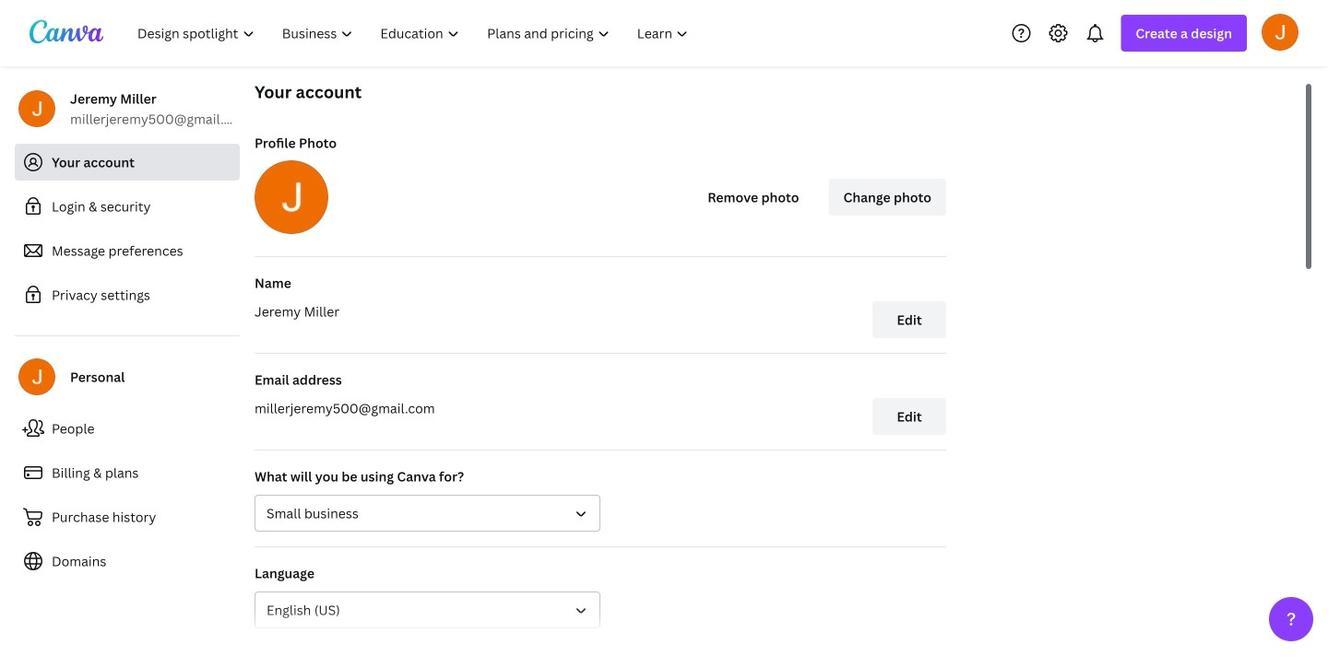Task type: locate. For each thing, give the bounding box(es) containing it.
None button
[[255, 495, 601, 532]]



Task type: describe. For each thing, give the bounding box(es) containing it.
jeremy miller image
[[1262, 14, 1299, 51]]

top level navigation element
[[125, 15, 704, 52]]

Language: English (US) button
[[255, 592, 601, 629]]



Task type: vqa. For each thing, say whether or not it's contained in the screenshot.
JEREMY MILLER icon
yes



